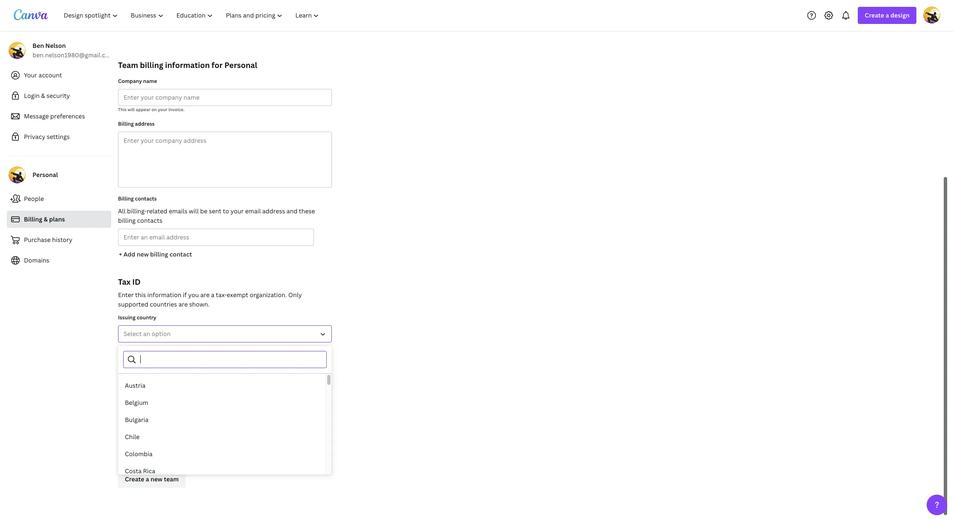 Task type: vqa. For each thing, say whether or not it's contained in the screenshot.
Tax ID
yes



Task type: describe. For each thing, give the bounding box(es) containing it.
& for security
[[41, 92, 45, 100]]

billing address
[[118, 120, 155, 127]]

colombia button
[[118, 446, 326, 463]]

sent
[[209, 207, 222, 215]]

billing-
[[127, 207, 147, 215]]

1 this will appear on your invoice. from the top
[[118, 107, 185, 113]]

0 vertical spatial will
[[128, 107, 135, 113]]

new for a
[[151, 475, 163, 483]]

design
[[891, 11, 910, 19]]

select
[[124, 330, 142, 338]]

+
[[119, 250, 122, 258]]

company
[[132, 347, 156, 355]]

this
[[135, 291, 146, 299]]

login & security link
[[7, 87, 111, 104]]

create a design button
[[858, 7, 917, 24]]

1 vertical spatial name
[[157, 347, 171, 355]]

austria
[[125, 382, 145, 390]]

belgium button
[[118, 394, 326, 412]]

people
[[24, 195, 44, 203]]

supported
[[118, 300, 148, 308]]

enter
[[118, 291, 134, 299]]

only
[[288, 291, 302, 299]]

ben nelson ben.nelson1980@gmail.com
[[33, 41, 115, 59]]

tax id enter this information if you are a tax-exempt organization. only supported countries are shown.
[[118, 277, 302, 308]]

list box containing austria
[[118, 377, 326, 522]]

new for add
[[137, 250, 149, 258]]

Enter your company address text field
[[118, 132, 332, 187]]

account
[[39, 71, 62, 79]]

belgium option
[[118, 394, 326, 412]]

billing for billing contacts
[[118, 195, 134, 202]]

a inside tax id enter this information if you are a tax-exempt organization. only supported countries are shown.
[[211, 291, 214, 299]]

purchase history link
[[7, 231, 111, 249]]

company name
[[118, 77, 157, 85]]

purchase history
[[24, 236, 72, 244]]

costa
[[125, 467, 142, 475]]

and
[[287, 207, 298, 215]]

rica
[[143, 467, 155, 475]]

ben
[[33, 41, 44, 50]]

for
[[212, 60, 223, 70]]

all
[[118, 207, 126, 215]]

these
[[299, 207, 315, 215]]

belgium
[[125, 399, 148, 407]]

contacts inside all billing-related emails will be sent to your email address and these billing contacts
[[137, 216, 162, 225]]

team for team billing information for personal
[[118, 60, 138, 70]]

create a new team button
[[118, 471, 186, 488]]

chile button
[[118, 429, 326, 446]]

tax for tax id
[[118, 387, 126, 394]]

message preferences link
[[7, 108, 111, 125]]

all billing-related emails will be sent to your email address and these billing contacts
[[118, 207, 315, 225]]

chile
[[125, 433, 140, 441]]

colombia
[[125, 450, 153, 458]]

team billing information for personal
[[118, 60, 257, 70]]

shown.
[[189, 300, 210, 308]]

information inside tax id enter this information if you are a tax-exempt organization. only supported countries are shown.
[[147, 291, 181, 299]]

Enter an email address text field
[[124, 229, 308, 246]]

tax for tax id enter this information if you are a tax-exempt organization. only supported countries are shown.
[[118, 277, 130, 287]]

colombia option
[[118, 446, 326, 463]]

ben nelson image
[[924, 6, 941, 23]]

1 invoice. from the top
[[168, 107, 185, 113]]

create a new team
[[125, 475, 179, 483]]

domains link
[[7, 252, 111, 269]]

2 this will appear on your invoice. from the top
[[118, 417, 185, 423]]

+ add new billing contact
[[119, 250, 192, 258]]

privacy settings link
[[7, 128, 111, 145]]

emails
[[169, 207, 187, 215]]

billing inside all billing-related emails will be sent to your email address and these billing contacts
[[118, 216, 136, 225]]

issuing
[[118, 314, 136, 321]]

0 horizontal spatial are
[[179, 300, 188, 308]]

team
[[164, 475, 179, 483]]

1 this from the top
[[118, 107, 127, 113]]

billing & plans
[[24, 215, 65, 223]]

your account link
[[7, 67, 111, 84]]

billing for billing & plans
[[24, 215, 42, 223]]

history
[[52, 236, 72, 244]]

1 on from the top
[[151, 107, 157, 113]]

tax id
[[118, 387, 133, 394]]



Task type: locate. For each thing, give the bounding box(es) containing it.
id for tax id enter this information if you are a tax-exempt organization. only supported countries are shown.
[[132, 277, 141, 287]]

team for team
[[118, 450, 138, 461]]

1 vertical spatial address
[[262, 207, 285, 215]]

1 vertical spatial information
[[147, 291, 181, 299]]

billing up company name on the left of page
[[140, 60, 163, 70]]

issuing country
[[118, 314, 156, 321]]

on
[[151, 107, 157, 113], [151, 417, 157, 423]]

preferences
[[50, 112, 85, 120]]

a for create a design
[[886, 11, 889, 19]]

1 horizontal spatial a
[[211, 291, 214, 299]]

country
[[137, 314, 156, 321]]

address inside all billing-related emails will be sent to your email address and these billing contacts
[[262, 207, 285, 215]]

1 vertical spatial your
[[231, 207, 244, 215]]

Enter your company name text field
[[124, 89, 326, 106]]

organization.
[[250, 291, 287, 299]]

1 vertical spatial this
[[118, 417, 127, 423]]

1 horizontal spatial personal
[[225, 60, 257, 70]]

& for plans
[[44, 215, 48, 223]]

0 vertical spatial this
[[118, 107, 127, 113]]

bulgaria
[[125, 416, 148, 424]]

0 horizontal spatial new
[[137, 250, 149, 258]]

new
[[137, 250, 149, 258], [151, 475, 163, 483]]

id up belgium
[[128, 387, 133, 394]]

a inside button
[[146, 475, 149, 483]]

0 vertical spatial invoice.
[[168, 107, 185, 113]]

message preferences
[[24, 112, 85, 120]]

0 horizontal spatial personal
[[33, 171, 58, 179]]

1 vertical spatial this will appear on your invoice.
[[118, 417, 185, 423]]

bulgaria button
[[118, 412, 326, 429]]

this will appear on your invoice. down belgium
[[118, 417, 185, 423]]

& inside 'link'
[[41, 92, 45, 100]]

name
[[143, 77, 157, 85], [157, 347, 171, 355]]

id
[[132, 277, 141, 287], [128, 387, 133, 394]]

this up chile at the left bottom
[[118, 417, 127, 423]]

invoice.
[[168, 107, 185, 113], [168, 417, 185, 423]]

1 vertical spatial invoice.
[[168, 417, 185, 423]]

billing for billing address
[[118, 120, 134, 127]]

austria button
[[118, 377, 326, 394]]

1 vertical spatial contacts
[[137, 216, 162, 225]]

this up billing address
[[118, 107, 127, 113]]

team
[[118, 60, 138, 70], [118, 450, 138, 461]]

2 team from the top
[[118, 450, 138, 461]]

costa rica
[[125, 467, 155, 475]]

2 on from the top
[[151, 417, 157, 423]]

0 vertical spatial personal
[[225, 60, 257, 70]]

1 vertical spatial billing
[[118, 195, 134, 202]]

0 vertical spatial contacts
[[135, 195, 157, 202]]

personal up people
[[33, 171, 58, 179]]

0 vertical spatial billing
[[118, 120, 134, 127]]

if
[[183, 291, 187, 299]]

a inside "dropdown button"
[[886, 11, 889, 19]]

2 vertical spatial billing
[[24, 215, 42, 223]]

create for create a design
[[865, 11, 885, 19]]

1 vertical spatial id
[[128, 387, 133, 394]]

0 vertical spatial tax
[[118, 277, 130, 287]]

tax-
[[216, 291, 227, 299]]

personal
[[225, 60, 257, 70], [33, 171, 58, 179]]

will
[[128, 107, 135, 113], [189, 207, 199, 215], [128, 417, 135, 423]]

a
[[886, 11, 889, 19], [211, 291, 214, 299], [146, 475, 149, 483]]

this will appear on your invoice. up billing address
[[118, 107, 185, 113]]

Enter your legal company name text field
[[124, 359, 326, 376]]

be
[[200, 207, 207, 215]]

name down option
[[157, 347, 171, 355]]

tax up belgium
[[118, 387, 126, 394]]

add
[[123, 250, 135, 258]]

a right costa
[[146, 475, 149, 483]]

0 vertical spatial appear
[[136, 107, 150, 113]]

contacts up the billing-
[[135, 195, 157, 202]]

tax
[[118, 277, 130, 287], [118, 387, 126, 394]]

team up company
[[118, 60, 138, 70]]

2 horizontal spatial a
[[886, 11, 889, 19]]

new inside the create a new team button
[[151, 475, 163, 483]]

list box
[[118, 377, 326, 522]]

create for create a new team
[[125, 475, 144, 483]]

0 vertical spatial your
[[158, 107, 167, 113]]

id inside tax id enter this information if you are a tax-exempt organization. only supported countries are shown.
[[132, 277, 141, 287]]

are up shown.
[[200, 291, 210, 299]]

billing
[[140, 60, 163, 70], [118, 216, 136, 225], [150, 250, 168, 258]]

2 vertical spatial your
[[158, 417, 167, 423]]

appear up billing address
[[136, 107, 150, 113]]

tax up enter
[[118, 277, 130, 287]]

you
[[188, 291, 199, 299]]

1 vertical spatial appear
[[136, 417, 150, 423]]

billing & plans link
[[7, 211, 111, 228]]

ben.nelson1980@gmail.com
[[33, 51, 115, 59]]

1 vertical spatial personal
[[33, 171, 58, 179]]

name right company
[[143, 77, 157, 85]]

id up this
[[132, 277, 141, 287]]

1 vertical spatial will
[[189, 207, 199, 215]]

0 vertical spatial on
[[151, 107, 157, 113]]

+ add new billing contact button
[[118, 246, 193, 263]]

2 vertical spatial a
[[146, 475, 149, 483]]

billing down all
[[118, 216, 136, 225]]

0 vertical spatial are
[[200, 291, 210, 299]]

option
[[152, 330, 171, 338]]

information up countries
[[147, 291, 181, 299]]

1 horizontal spatial address
[[262, 207, 285, 215]]

0 vertical spatial information
[[165, 60, 210, 70]]

company
[[118, 77, 142, 85]]

information left for
[[165, 60, 210, 70]]

1 vertical spatial tax
[[118, 387, 126, 394]]

billing contacts
[[118, 195, 157, 202]]

0 vertical spatial name
[[143, 77, 157, 85]]

1 vertical spatial billing
[[118, 216, 136, 225]]

login
[[24, 92, 40, 100]]

contacts
[[135, 195, 157, 202], [137, 216, 162, 225]]

0 horizontal spatial a
[[146, 475, 149, 483]]

billing left contact
[[150, 250, 168, 258]]

Enter your tax ID text field
[[124, 400, 326, 416]]

email
[[245, 207, 261, 215]]

your inside all billing-related emails will be sent to your email address and these billing contacts
[[231, 207, 244, 215]]

an
[[143, 330, 150, 338]]

purchase
[[24, 236, 51, 244]]

1 vertical spatial on
[[151, 417, 157, 423]]

None search field
[[140, 352, 321, 368]]

1 horizontal spatial create
[[865, 11, 885, 19]]

tax inside tax id enter this information if you are a tax-exempt organization. only supported countries are shown.
[[118, 277, 130, 287]]

security
[[47, 92, 70, 100]]

will up billing address
[[128, 107, 135, 113]]

costa rica button
[[118, 463, 326, 480]]

create inside "dropdown button"
[[865, 11, 885, 19]]

this will appear on your invoice.
[[118, 107, 185, 113], [118, 417, 185, 423]]

privacy settings
[[24, 133, 70, 141]]

login & security
[[24, 92, 70, 100]]

2 invoice. from the top
[[168, 417, 185, 423]]

1 vertical spatial new
[[151, 475, 163, 483]]

1 horizontal spatial new
[[151, 475, 163, 483]]

0 vertical spatial team
[[118, 60, 138, 70]]

on right the bulgaria on the left bottom of the page
[[151, 417, 157, 423]]

new left team
[[151, 475, 163, 483]]

1 tax from the top
[[118, 277, 130, 287]]

costa rica option
[[118, 463, 326, 480]]

create inside button
[[125, 475, 144, 483]]

2 vertical spatial will
[[128, 417, 135, 423]]

1 team from the top
[[118, 60, 138, 70]]

privacy
[[24, 133, 45, 141]]

2 this from the top
[[118, 417, 127, 423]]

1 horizontal spatial are
[[200, 291, 210, 299]]

0 horizontal spatial address
[[135, 120, 155, 127]]

related
[[147, 207, 167, 215]]

0 vertical spatial a
[[886, 11, 889, 19]]

team up costa
[[118, 450, 138, 461]]

legal
[[118, 347, 131, 355]]

create a design
[[865, 11, 910, 19]]

2 appear from the top
[[136, 417, 150, 423]]

0 vertical spatial id
[[132, 277, 141, 287]]

1 vertical spatial team
[[118, 450, 138, 461]]

0 vertical spatial address
[[135, 120, 155, 127]]

will up chile at the left bottom
[[128, 417, 135, 423]]

bulgaria option
[[118, 412, 326, 429]]

new right add
[[137, 250, 149, 258]]

legal company name
[[118, 347, 171, 355]]

on up billing address
[[151, 107, 157, 113]]

top level navigation element
[[58, 7, 327, 24]]

will left be
[[189, 207, 199, 215]]

appear
[[136, 107, 150, 113], [136, 417, 150, 423]]

personal right for
[[225, 60, 257, 70]]

settings
[[47, 133, 70, 141]]

your
[[158, 107, 167, 113], [231, 207, 244, 215], [158, 417, 167, 423]]

austria option
[[118, 377, 326, 394]]

2 tax from the top
[[118, 387, 126, 394]]

0 vertical spatial create
[[865, 11, 885, 19]]

a for create a new team
[[146, 475, 149, 483]]

1 vertical spatial a
[[211, 291, 214, 299]]

select an option
[[124, 330, 171, 338]]

billing inside button
[[150, 250, 168, 258]]

exempt
[[227, 291, 248, 299]]

to
[[223, 207, 229, 215]]

countries
[[150, 300, 177, 308]]

billing
[[118, 120, 134, 127], [118, 195, 134, 202], [24, 215, 42, 223]]

your
[[24, 71, 37, 79]]

& right login
[[41, 92, 45, 100]]

0 vertical spatial billing
[[140, 60, 163, 70]]

new inside + add new billing contact button
[[137, 250, 149, 258]]

will inside all billing-related emails will be sent to your email address and these billing contacts
[[189, 207, 199, 215]]

0 vertical spatial &
[[41, 92, 45, 100]]

chile option
[[118, 429, 326, 446]]

0 vertical spatial this will appear on your invoice.
[[118, 107, 185, 113]]

2 vertical spatial billing
[[150, 250, 168, 258]]

nelson
[[45, 41, 66, 50]]

0 vertical spatial new
[[137, 250, 149, 258]]

0 horizontal spatial create
[[125, 475, 144, 483]]

& left plans
[[44, 215, 48, 223]]

contacts down related
[[137, 216, 162, 225]]

your account
[[24, 71, 62, 79]]

1 vertical spatial create
[[125, 475, 144, 483]]

1 vertical spatial are
[[179, 300, 188, 308]]

a left 'tax-'
[[211, 291, 214, 299]]

this
[[118, 107, 127, 113], [118, 417, 127, 423]]

1 appear from the top
[[136, 107, 150, 113]]

domains
[[24, 256, 49, 264]]

appear down belgium
[[136, 417, 150, 423]]

plans
[[49, 215, 65, 223]]

id for tax id
[[128, 387, 133, 394]]

contact
[[170, 250, 192, 258]]

message
[[24, 112, 49, 120]]

Select an option button
[[118, 326, 332, 343]]

people link
[[7, 190, 111, 207]]

1 vertical spatial &
[[44, 215, 48, 223]]

are down if
[[179, 300, 188, 308]]

a left design
[[886, 11, 889, 19]]

address
[[135, 120, 155, 127], [262, 207, 285, 215]]



